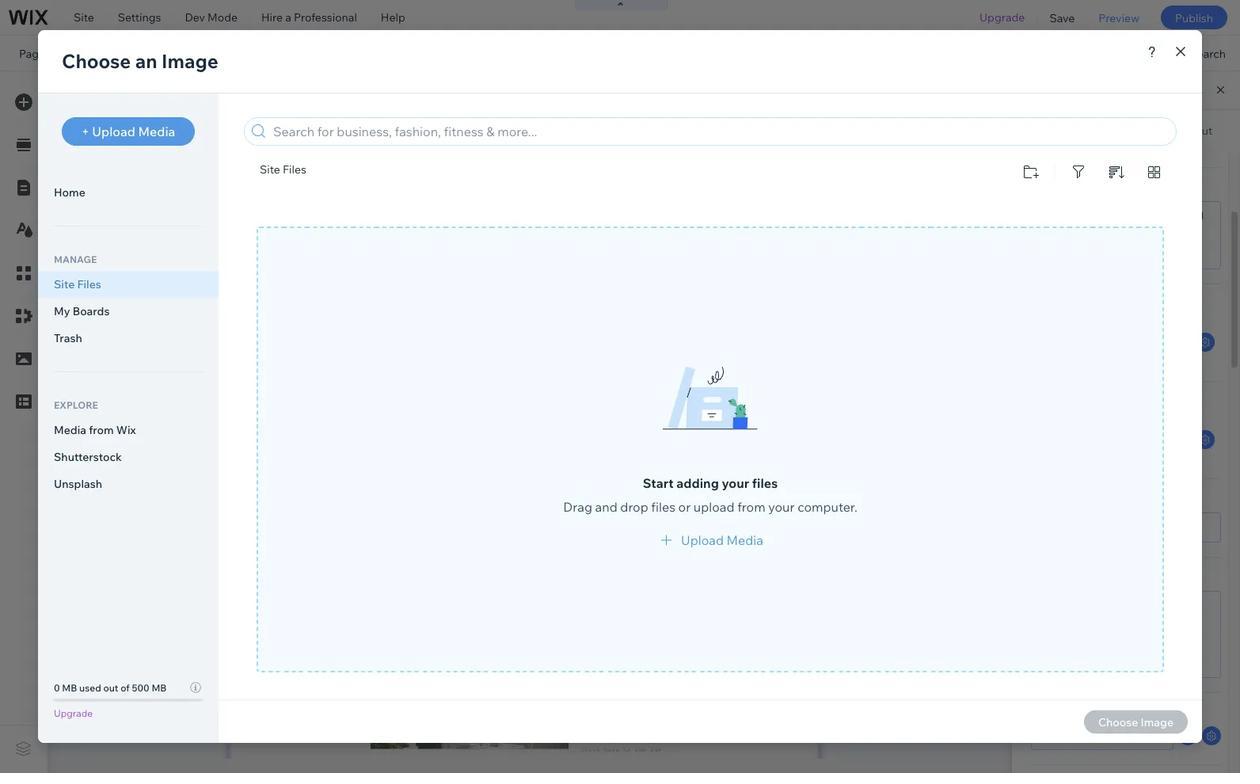 Task type: vqa. For each thing, say whether or not it's contained in the screenshot.
&
no



Task type: locate. For each thing, give the bounding box(es) containing it.
hire a professional
[[262, 10, 357, 24]]

juiciest
[[1042, 655, 1084, 671]]

1 horizontal spatial and
[[1177, 712, 1199, 728]]

dev mode
[[185, 10, 238, 24]]

oranges down here
[[1104, 750, 1152, 766]]

click
[[1097, 731, 1126, 747]]

at
[[1084, 617, 1096, 633]]

edit
[[1071, 82, 1095, 98]]

a right "hire"
[[285, 10, 292, 24]]

save
[[1050, 10, 1076, 24]]

tools
[[1115, 46, 1142, 60]]

0 vertical spatial a
[[285, 10, 292, 24]]

site
[[74, 10, 94, 24]]

1 horizontal spatial the
[[1153, 636, 1173, 652]]

street
[[1097, 208, 1134, 224]]

1 horizontal spatial of
[[1153, 617, 1165, 633]]

| right 5555
[[1173, 227, 1176, 243]]

1 vertical spatial change
[[1147, 434, 1181, 446]]

change button
[[1136, 333, 1192, 352], [1136, 430, 1192, 449]]

oranges up at
[[1068, 598, 1116, 614]]

1 horizontal spatial a
[[1042, 693, 1049, 709]]

0 horizontal spatial |
[[1083, 227, 1086, 243]]

including
[[1042, 712, 1096, 728]]

0 vertical spatial of
[[1153, 617, 1165, 633]]

the right at
[[1099, 617, 1118, 633]]

our
[[1061, 674, 1081, 690]]

0 vertical spatial and
[[1087, 655, 1109, 671]]

dev
[[185, 10, 205, 24]]

a inside our oranges are hand- picked at the peak of ripeness, ensuring the juiciest and sweetest fruit for our customers. we offer a variety of oranges, including navel, blood, and valencia. click here to order your fresh oranges today!
[[1042, 693, 1049, 709]]

and up customers.
[[1087, 655, 1109, 671]]

quick edit
[[1032, 82, 1095, 98]]

555- down 'street'
[[1115, 227, 1141, 243]]

hire
[[262, 10, 283, 24]]

123 main street orange, nj 07050 | 555-555-5555 | info@oranges.com
[[1042, 208, 1205, 262]]

hand-
[[1140, 598, 1174, 614]]

07050
[[1042, 227, 1080, 243]]

0 horizontal spatial the
[[1099, 617, 1118, 633]]

offer
[[1174, 674, 1203, 690]]

preview button
[[1087, 0, 1152, 35]]

of down hand-
[[1153, 617, 1165, 633]]

123
[[1042, 208, 1062, 224]]

0 horizontal spatial of
[[1095, 693, 1106, 709]]

main
[[1065, 208, 1094, 224]]

2 555- from the left
[[1115, 227, 1141, 243]]

0 vertical spatial change
[[1147, 336, 1181, 348]]

and up the order
[[1177, 712, 1199, 728]]

1 vertical spatial a
[[1042, 693, 1049, 709]]

change
[[1147, 336, 1181, 348], [1147, 434, 1181, 446]]

settings
[[118, 10, 161, 24]]

None text field
[[1032, 722, 1174, 750]]

variety
[[1052, 693, 1092, 709]]

0 vertical spatial change button
[[1136, 333, 1192, 352]]

of up the navel,
[[1095, 693, 1106, 709]]

|
[[1083, 227, 1086, 243], [1173, 227, 1176, 243]]

button
[[1032, 703, 1067, 717]]

preview
[[1099, 10, 1140, 24]]

a
[[285, 10, 292, 24], [1042, 693, 1049, 709]]

valencia.
[[1042, 731, 1094, 747]]

fresh
[[1071, 750, 1101, 766]]

fruit
[[1168, 655, 1192, 671]]

1 vertical spatial change button
[[1136, 430, 1192, 449]]

professional
[[294, 10, 357, 24]]

| down main on the top
[[1083, 227, 1086, 243]]

1 horizontal spatial |
[[1173, 227, 1176, 243]]

picked
[[1042, 617, 1081, 633]]

search
[[1190, 46, 1227, 60]]

a down for
[[1042, 693, 1049, 709]]

quick
[[1032, 82, 1068, 98]]

your
[[1042, 750, 1068, 766]]

content
[[1060, 123, 1103, 137]]

555-
[[1089, 227, 1115, 243], [1115, 227, 1141, 243]]

of
[[1153, 617, 1165, 633], [1095, 693, 1106, 709]]

nj
[[1187, 208, 1205, 224]]

paragraph
[[1032, 177, 1085, 191]]

publish
[[1176, 10, 1214, 24]]

the
[[1099, 617, 1118, 633], [1153, 636, 1173, 652]]

oranges
[[1068, 598, 1116, 614], [1104, 750, 1152, 766]]

mode
[[208, 10, 238, 24]]

our
[[1042, 598, 1065, 614]]

0 horizontal spatial and
[[1087, 655, 1109, 671]]

1 change from the top
[[1147, 336, 1181, 348]]

to
[[1159, 731, 1171, 747]]

2 change from the top
[[1147, 434, 1181, 446]]

555- up info@oranges.com
[[1089, 227, 1115, 243]]

the up fruit
[[1153, 636, 1173, 652]]

sweetest
[[1112, 655, 1165, 671]]

and
[[1087, 655, 1109, 671], [1177, 712, 1199, 728]]

for
[[1042, 674, 1059, 690]]



Task type: describe. For each thing, give the bounding box(es) containing it.
2 | from the left
[[1173, 227, 1176, 243]]

search button
[[1157, 36, 1241, 71]]

2 change button from the top
[[1136, 430, 1192, 449]]

peak
[[1121, 617, 1150, 633]]

ripeness,
[[1042, 636, 1095, 652]]

are
[[1119, 598, 1137, 614]]

1 change button from the top
[[1136, 333, 1192, 352]]

1 vertical spatial the
[[1153, 636, 1173, 652]]

home
[[60, 46, 94, 60]]

today!
[[1155, 750, 1192, 766]]

save button
[[1038, 0, 1087, 35]]

0 vertical spatial oranges
[[1068, 598, 1116, 614]]

orange,
[[1136, 208, 1184, 224]]

1 | from the left
[[1083, 227, 1086, 243]]

our oranges are hand- picked at the peak of ripeness, ensuring the juiciest and sweetest fruit for our customers. we offer a variety of oranges, including navel, blood, and valencia. click here to order your fresh oranges today!
[[1042, 598, 1206, 766]]

1 vertical spatial and
[[1177, 712, 1199, 728]]

help
[[381, 10, 405, 24]]

oranges,
[[1109, 693, 1161, 709]]

here
[[1129, 731, 1156, 747]]

we
[[1152, 674, 1172, 690]]

tools button
[[1082, 36, 1156, 71]]

0 vertical spatial the
[[1099, 617, 1118, 633]]

customers.
[[1084, 674, 1150, 690]]

ensuring
[[1098, 636, 1150, 652]]

change for 1st change button from the top of the page
[[1147, 336, 1181, 348]]

1 vertical spatial of
[[1095, 693, 1106, 709]]

layout
[[1178, 123, 1213, 137]]

publish button
[[1162, 6, 1228, 29]]

upgrade
[[980, 10, 1026, 24]]

0 horizontal spatial a
[[285, 10, 292, 24]]

blood,
[[1136, 712, 1174, 728]]

1 vertical spatial oranges
[[1104, 750, 1152, 766]]

info@oranges.com
[[1042, 246, 1154, 262]]

order
[[1174, 731, 1206, 747]]

5555
[[1141, 227, 1170, 243]]

navel,
[[1099, 712, 1134, 728]]

change for second change button from the top of the page
[[1147, 434, 1181, 446]]

1 555- from the left
[[1089, 227, 1115, 243]]



